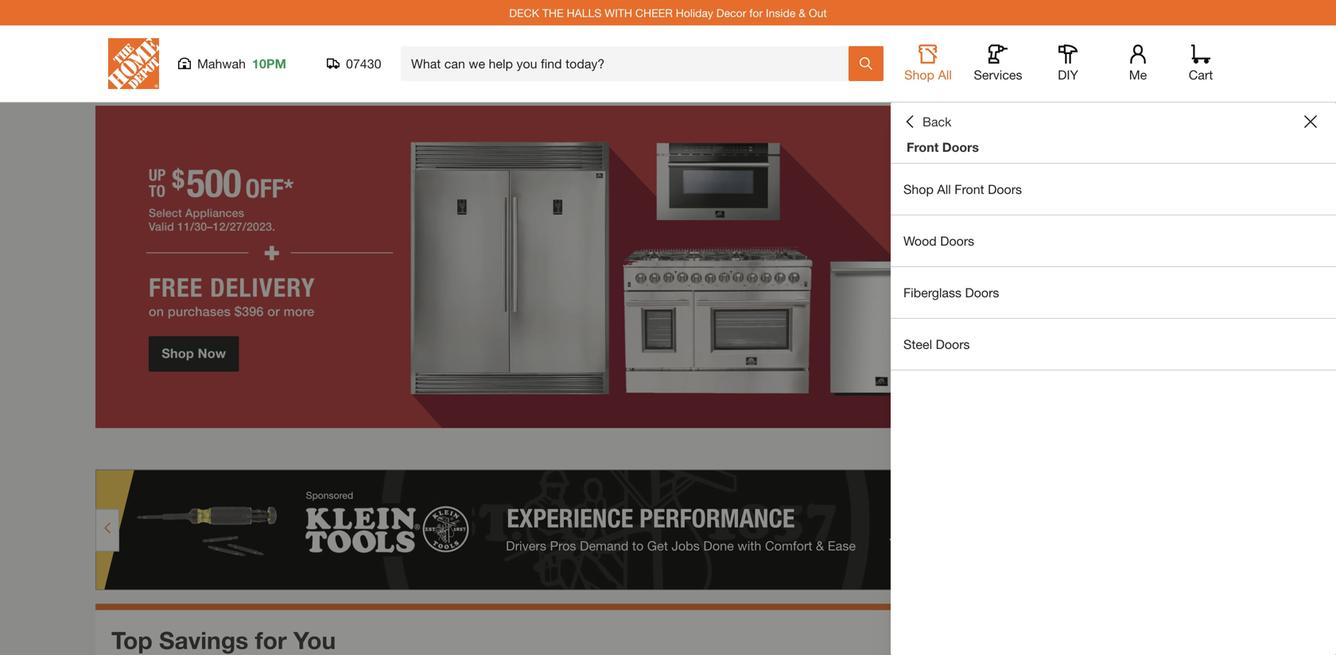 Task type: vqa. For each thing, say whether or not it's contained in the screenshot.
Our Carpet Installation Service
no



Task type: describe. For each thing, give the bounding box(es) containing it.
cart link
[[1184, 45, 1219, 83]]

menu containing shop all front doors
[[891, 164, 1337, 371]]

back button
[[904, 114, 952, 130]]

all for shop all front doors
[[938, 182, 952, 197]]

top savings for you
[[111, 626, 336, 655]]

doors for front doors
[[943, 140, 980, 155]]

out
[[809, 6, 827, 19]]

What can we help you find today? search field
[[411, 47, 848, 80]]

shop for shop all front doors
[[904, 182, 934, 197]]

front doors
[[907, 140, 980, 155]]

you
[[294, 626, 336, 655]]

halls
[[567, 6, 602, 19]]

cart
[[1189, 67, 1214, 82]]

decor
[[717, 6, 747, 19]]

back
[[923, 114, 952, 129]]

diy
[[1058, 67, 1079, 82]]

mahwah
[[197, 56, 246, 71]]

deck the halls with cheer holiday decor for inside & out link
[[509, 6, 827, 19]]

doors for wood doors
[[941, 234, 975, 249]]

wood doors
[[904, 234, 975, 249]]

1 horizontal spatial front
[[955, 182, 985, 197]]

services button
[[973, 45, 1024, 83]]

me
[[1130, 67, 1148, 82]]

07430
[[346, 56, 382, 71]]

holiday
[[676, 6, 714, 19]]

mahwah 10pm
[[197, 56, 286, 71]]

10pm
[[252, 56, 286, 71]]

doors for steel doors
[[936, 337, 970, 352]]

wood
[[904, 234, 937, 249]]



Task type: locate. For each thing, give the bounding box(es) containing it.
shop all button
[[903, 45, 954, 83]]

1 vertical spatial shop
[[904, 182, 934, 197]]

shop all front doors link
[[891, 164, 1337, 215]]

doors inside the steel doors link
[[936, 337, 970, 352]]

all down front doors
[[938, 182, 952, 197]]

deck
[[509, 6, 540, 19]]

diy button
[[1043, 45, 1094, 83]]

fiberglass doors
[[904, 285, 1000, 300]]

cheer
[[636, 6, 673, 19]]

steel
[[904, 337, 933, 352]]

all up back
[[939, 67, 952, 82]]

1 horizontal spatial for
[[750, 6, 763, 19]]

services
[[974, 67, 1023, 82]]

shop all
[[905, 67, 952, 82]]

me button
[[1113, 45, 1164, 83]]

1 vertical spatial front
[[955, 182, 985, 197]]

all
[[939, 67, 952, 82], [938, 182, 952, 197]]

all inside button
[[939, 67, 952, 82]]

0 vertical spatial shop
[[905, 67, 935, 82]]

doors
[[943, 140, 980, 155], [988, 182, 1023, 197], [941, 234, 975, 249], [966, 285, 1000, 300], [936, 337, 970, 352]]

top
[[111, 626, 153, 655]]

shop
[[905, 67, 935, 82], [904, 182, 934, 197]]

&
[[799, 6, 806, 19]]

0 vertical spatial all
[[939, 67, 952, 82]]

shop all front doors
[[904, 182, 1023, 197]]

all for shop all
[[939, 67, 952, 82]]

shop down front doors
[[904, 182, 934, 197]]

0 horizontal spatial for
[[255, 626, 287, 655]]

1 vertical spatial for
[[255, 626, 287, 655]]

doors inside fiberglass doors link
[[966, 285, 1000, 300]]

front down back button
[[907, 140, 939, 155]]

for
[[750, 6, 763, 19], [255, 626, 287, 655]]

the home depot logo image
[[108, 38, 159, 89]]

doors inside wood doors link
[[941, 234, 975, 249]]

wood doors link
[[891, 216, 1337, 267]]

1 vertical spatial all
[[938, 182, 952, 197]]

0 vertical spatial for
[[750, 6, 763, 19]]

deck the halls with cheer holiday decor for inside & out
[[509, 6, 827, 19]]

menu
[[891, 164, 1337, 371]]

shop up back button
[[905, 67, 935, 82]]

0 horizontal spatial front
[[907, 140, 939, 155]]

shop inside button
[[905, 67, 935, 82]]

fiberglass doors link
[[891, 267, 1337, 318]]

fiberglass
[[904, 285, 962, 300]]

doors inside shop all front doors link
[[988, 182, 1023, 197]]

inside
[[766, 6, 796, 19]]

front down front doors
[[955, 182, 985, 197]]

drawer close image
[[1305, 115, 1318, 128]]

savings
[[159, 626, 248, 655]]

doors for fiberglass doors
[[966, 285, 1000, 300]]

0 vertical spatial front
[[907, 140, 939, 155]]

steel doors
[[904, 337, 970, 352]]

front
[[907, 140, 939, 155], [955, 182, 985, 197]]

the
[[543, 6, 564, 19]]

07430 button
[[327, 56, 382, 72]]

shop for shop all
[[905, 67, 935, 82]]

steel doors link
[[891, 319, 1337, 370]]

image for  30nov2023-hp-bau-mw44-45-hero4-appliances image
[[95, 106, 1241, 429]]

for left inside
[[750, 6, 763, 19]]

for left you
[[255, 626, 287, 655]]

with
[[605, 6, 633, 19]]

feedback link image
[[1315, 269, 1337, 355]]



